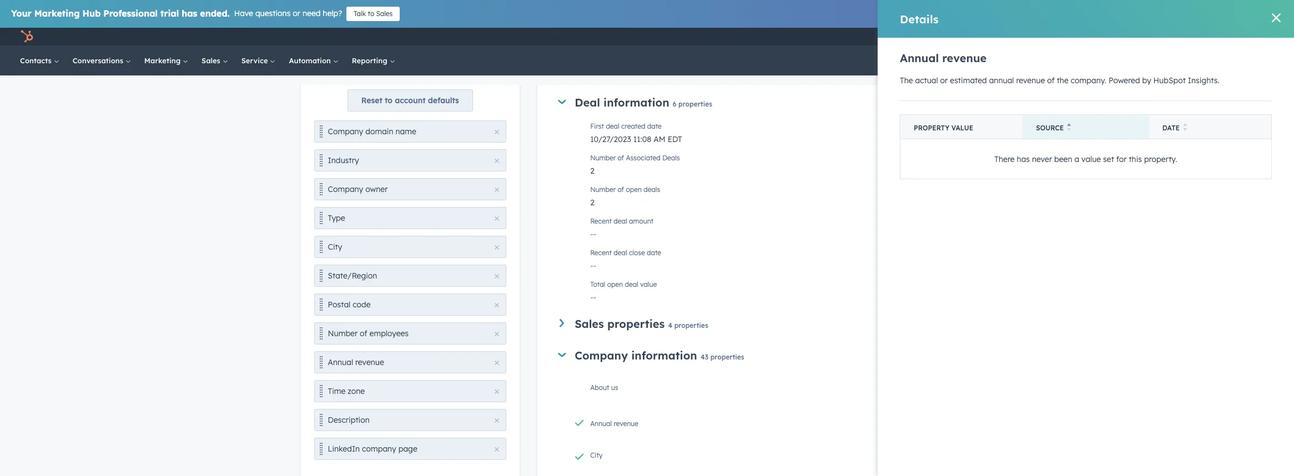 Task type: describe. For each thing, give the bounding box(es) containing it.
employees
[[369, 329, 409, 339]]

estimated
[[950, 76, 987, 85]]

0 vertical spatial marketing
[[34, 8, 80, 19]]

reset to account defaults button
[[347, 90, 473, 112]]

Annual revenue text field
[[590, 418, 971, 436]]

Number of Associated Deals text field
[[590, 161, 971, 178]]

calling icon button
[[1120, 29, 1139, 44]]

number for number of open deals
[[590, 186, 616, 194]]

Total open deal value text field
[[590, 287, 971, 305]]

sales link
[[195, 46, 235, 76]]

Search HubSpot search field
[[1138, 51, 1274, 70]]

close image for state/region
[[495, 274, 499, 279]]

us
[[611, 384, 618, 392]]

properties for company information
[[710, 353, 744, 362]]

revenue up estimated
[[942, 51, 987, 65]]

description
[[328, 415, 370, 425]]

deals
[[662, 154, 680, 162]]

of for number of associated deals
[[618, 154, 624, 162]]

press to sort. image
[[1067, 123, 1071, 131]]

the
[[1057, 76, 1069, 85]]

value
[[951, 124, 973, 132]]

sales inside button
[[376, 9, 393, 18]]

deal
[[575, 96, 600, 110]]

a
[[1075, 154, 1079, 164]]

deals
[[644, 186, 660, 194]]

About us text field
[[590, 382, 971, 404]]

the actual or estimated annual revenue of the company. powered by hubspot insights.
[[900, 76, 1222, 85]]

details
[[900, 12, 938, 26]]

number of employees
[[328, 329, 409, 339]]

0 horizontal spatial annual revenue
[[328, 358, 384, 368]]

6
[[673, 100, 676, 108]]

close image for postal code
[[495, 303, 499, 308]]

property.
[[1144, 154, 1177, 164]]

conversations link
[[66, 46, 138, 76]]

talk to sales
[[354, 9, 393, 18]]

close image for number of employees
[[495, 332, 499, 337]]

music
[[1243, 32, 1263, 41]]

deal for close
[[614, 249, 627, 257]]

First deal created date text field
[[590, 129, 971, 147]]

powered
[[1109, 76, 1140, 85]]

service
[[241, 56, 270, 65]]

revenue down 'number of employees'
[[355, 358, 384, 368]]

recent deal close date
[[590, 249, 661, 257]]

deal information 6 properties
[[575, 96, 712, 110]]

City text field
[[590, 450, 971, 472]]

of left the
[[1047, 76, 1055, 85]]

marketing link
[[138, 46, 195, 76]]

questions
[[255, 8, 291, 18]]

Number of open deals text field
[[590, 192, 971, 210]]

0 horizontal spatial value
[[640, 281, 657, 289]]

by
[[1142, 76, 1151, 85]]

caret image for sales
[[560, 319, 564, 328]]

company for information
[[575, 349, 628, 363]]

reset to account defaults
[[361, 96, 459, 106]]

notifications image
[[1208, 33, 1218, 43]]

help?
[[323, 8, 342, 18]]

information for deal
[[603, 96, 669, 110]]

to for sales
[[368, 9, 374, 18]]

have
[[234, 8, 253, 18]]

1 vertical spatial marketing
[[144, 56, 183, 65]]

number for number of associated deals
[[590, 154, 616, 162]]

never
[[1032, 154, 1052, 164]]

for
[[1116, 154, 1127, 164]]

trial
[[160, 8, 179, 19]]

0 vertical spatial value
[[1082, 154, 1101, 164]]

linkedin
[[328, 444, 360, 454]]

contacts link
[[13, 46, 66, 76]]

reporting
[[352, 56, 389, 65]]

press to sort. element for source
[[1067, 123, 1071, 133]]

close image for company domain name
[[495, 130, 499, 135]]

hubspot image
[[20, 30, 33, 43]]

about us
[[590, 384, 618, 392]]

amount
[[629, 217, 653, 226]]

company information 43 properties
[[575, 349, 744, 363]]

date
[[1162, 124, 1180, 132]]

company owner
[[328, 185, 388, 195]]

linkedin company page
[[328, 444, 417, 454]]

state/region
[[328, 271, 377, 281]]

properties for deal information
[[678, 100, 712, 108]]

hubspot
[[1153, 76, 1186, 85]]

music button
[[1225, 28, 1280, 46]]

1 horizontal spatial annual
[[590, 420, 612, 428]]

recent for recent deal close date
[[590, 249, 612, 257]]

created
[[621, 122, 645, 131]]

property value
[[914, 124, 973, 132]]

date for first deal created date
[[647, 122, 662, 131]]

ended.
[[200, 8, 230, 19]]

help button
[[1166, 28, 1185, 46]]

marketplaces image
[[1147, 33, 1157, 43]]

time
[[328, 387, 346, 397]]

0 vertical spatial annual
[[900, 51, 939, 65]]

number for number of employees
[[328, 329, 358, 339]]

automation link
[[282, 46, 345, 76]]

reset
[[361, 96, 382, 106]]

deal for amount
[[614, 217, 627, 226]]

property
[[914, 124, 949, 132]]

notifications button
[[1204, 28, 1222, 46]]

1 vertical spatial annual
[[328, 358, 353, 368]]

defaults
[[428, 96, 459, 106]]

43
[[701, 353, 708, 362]]

close image for description
[[495, 419, 499, 423]]

associated
[[626, 154, 661, 162]]

total open deal value
[[590, 281, 657, 289]]

annual
[[989, 76, 1014, 85]]

deal for created
[[606, 122, 619, 131]]

domain
[[365, 127, 393, 137]]

source button
[[1023, 115, 1149, 139]]



Task type: locate. For each thing, give the bounding box(es) containing it.
sales
[[376, 9, 393, 18], [202, 56, 222, 65], [575, 317, 604, 331]]

of left deals
[[618, 186, 624, 194]]

zone
[[348, 387, 365, 397]]

marketplaces button
[[1141, 28, 1164, 46]]

to right talk
[[368, 9, 374, 18]]

annual up time
[[328, 358, 353, 368]]

2 vertical spatial number
[[328, 329, 358, 339]]

menu
[[1074, 28, 1281, 46]]

close image
[[495, 159, 499, 163], [495, 188, 499, 192], [495, 217, 499, 221], [495, 246, 499, 250], [495, 303, 499, 308], [495, 332, 499, 337], [495, 361, 499, 365], [495, 419, 499, 423], [495, 448, 499, 452]]

or
[[293, 8, 300, 18], [940, 76, 948, 85]]

conversations
[[73, 56, 125, 65]]

talk
[[354, 9, 366, 18]]

1 horizontal spatial annual revenue
[[590, 420, 638, 428]]

reporting link
[[345, 46, 402, 76]]

2 vertical spatial sales
[[575, 317, 604, 331]]

1 vertical spatial city
[[590, 452, 603, 460]]

close image for industry
[[495, 159, 499, 163]]

value right a
[[1082, 154, 1101, 164]]

about
[[590, 384, 609, 392]]

properties
[[678, 100, 712, 108], [607, 317, 665, 331], [674, 322, 708, 330], [710, 353, 744, 362]]

annual up actual
[[900, 51, 939, 65]]

deal right first
[[606, 122, 619, 131]]

1 horizontal spatial to
[[385, 96, 393, 106]]

0 horizontal spatial has
[[182, 8, 197, 19]]

company
[[328, 127, 363, 137], [328, 185, 363, 195], [575, 349, 628, 363]]

0 vertical spatial open
[[626, 186, 642, 194]]

date button
[[1149, 115, 1272, 139]]

open
[[626, 186, 642, 194], [607, 281, 623, 289]]

0 vertical spatial date
[[647, 122, 662, 131]]

0 vertical spatial recent
[[590, 217, 612, 226]]

properties inside sales properties 4 properties
[[674, 322, 708, 330]]

company down industry
[[328, 185, 363, 195]]

company
[[362, 444, 396, 454]]

source
[[1036, 124, 1064, 132]]

this
[[1129, 154, 1142, 164]]

contacts
[[20, 56, 54, 65]]

upgrade image
[[1075, 32, 1085, 42]]

1 date from the top
[[647, 122, 662, 131]]

properties right 6
[[678, 100, 712, 108]]

1 horizontal spatial city
[[590, 452, 603, 460]]

press to sort. element right the date
[[1183, 123, 1187, 133]]

9 close image from the top
[[495, 448, 499, 452]]

annual down about
[[590, 420, 612, 428]]

company up industry
[[328, 127, 363, 137]]

1 vertical spatial or
[[940, 76, 948, 85]]

1 vertical spatial annual revenue
[[328, 358, 384, 368]]

of for number of employees
[[360, 329, 367, 339]]

help image
[[1171, 33, 1181, 43]]

press to sort. element right source
[[1067, 123, 1071, 133]]

8 close image from the top
[[495, 419, 499, 423]]

number up recent deal amount
[[590, 186, 616, 194]]

time zone
[[328, 387, 365, 397]]

7 close image from the top
[[495, 361, 499, 365]]

talk to sales button
[[347, 7, 400, 21]]

value
[[1082, 154, 1101, 164], [640, 281, 657, 289]]

0 vertical spatial city
[[328, 242, 342, 252]]

of for number of open deals
[[618, 186, 624, 194]]

close image for type
[[495, 217, 499, 221]]

sales down total
[[575, 317, 604, 331]]

there has never been a value set for this property.
[[994, 154, 1177, 164]]

1 vertical spatial open
[[607, 281, 623, 289]]

sales properties 4 properties
[[575, 317, 708, 331]]

number down first
[[590, 154, 616, 162]]

information up created
[[603, 96, 669, 110]]

annual revenue up zone
[[328, 358, 384, 368]]

recent down number of open deals
[[590, 217, 612, 226]]

properties right 4
[[674, 322, 708, 330]]

date for recent deal close date
[[647, 249, 661, 257]]

value down close
[[640, 281, 657, 289]]

revenue
[[942, 51, 987, 65], [1016, 76, 1045, 85], [355, 358, 384, 368], [614, 420, 638, 428]]

hub
[[82, 8, 101, 19]]

total
[[590, 281, 605, 289]]

1 horizontal spatial has
[[1017, 154, 1030, 164]]

1 horizontal spatial sales
[[376, 9, 393, 18]]

recent
[[590, 217, 612, 226], [590, 249, 612, 257]]

information
[[603, 96, 669, 110], [631, 349, 697, 363]]

professional
[[103, 8, 158, 19]]

3 close image from the top
[[495, 217, 499, 221]]

company for domain
[[328, 127, 363, 137]]

0 vertical spatial number
[[590, 154, 616, 162]]

of left associated
[[618, 154, 624, 162]]

calling icon image
[[1124, 32, 1134, 42]]

sales for sales
[[202, 56, 222, 65]]

0 horizontal spatial press to sort. element
[[1067, 123, 1071, 133]]

1 horizontal spatial or
[[940, 76, 948, 85]]

2 close image from the top
[[495, 188, 499, 192]]

1 vertical spatial information
[[631, 349, 697, 363]]

number down postal
[[328, 329, 358, 339]]

open right total
[[607, 281, 623, 289]]

properties left 4
[[607, 317, 665, 331]]

press to sort. element for date
[[1183, 123, 1187, 133]]

close
[[629, 249, 645, 257]]

your marketing hub professional trial has ended. have questions or need help?
[[11, 8, 342, 19]]

0 horizontal spatial or
[[293, 8, 300, 18]]

postal
[[328, 300, 350, 310]]

2 vertical spatial annual revenue
[[590, 420, 638, 428]]

0 vertical spatial sales
[[376, 9, 393, 18]]

1 vertical spatial has
[[1017, 154, 1030, 164]]

greg robinson image
[[1231, 32, 1241, 42]]

recent up total
[[590, 249, 612, 257]]

annual revenue down us
[[590, 420, 638, 428]]

deal left amount
[[614, 217, 627, 226]]

2 horizontal spatial annual
[[900, 51, 939, 65]]

close image
[[1267, 9, 1276, 18], [1272, 13, 1281, 22], [495, 130, 499, 135], [495, 274, 499, 279], [495, 390, 499, 394]]

properties for sales properties
[[674, 322, 708, 330]]

press to sort. image
[[1183, 123, 1187, 131]]

code
[[353, 300, 371, 310]]

2 vertical spatial company
[[575, 349, 628, 363]]

0 vertical spatial information
[[603, 96, 669, 110]]

there
[[994, 154, 1015, 164]]

close image for linkedin company page
[[495, 448, 499, 452]]

of left employees
[[360, 329, 367, 339]]

date right close
[[647, 249, 661, 257]]

number of associated deals
[[590, 154, 680, 162]]

close image for annual revenue
[[495, 361, 499, 365]]

upgrade
[[1087, 33, 1117, 42]]

0 horizontal spatial city
[[328, 242, 342, 252]]

settings image
[[1189, 32, 1199, 42]]

0 vertical spatial caret image
[[560, 319, 564, 328]]

first deal created date
[[590, 122, 662, 131]]

company.
[[1071, 76, 1106, 85]]

menu containing music
[[1074, 28, 1281, 46]]

1 horizontal spatial marketing
[[144, 56, 183, 65]]

1 vertical spatial caret image
[[558, 353, 566, 358]]

recent deal amount
[[590, 217, 653, 226]]

automation
[[289, 56, 333, 65]]

set
[[1103, 154, 1114, 164]]

properties inside company information 43 properties
[[710, 353, 744, 362]]

insights.
[[1188, 76, 1219, 85]]

marketing left the hub at left top
[[34, 8, 80, 19]]

1 horizontal spatial value
[[1082, 154, 1101, 164]]

2 recent from the top
[[590, 249, 612, 257]]

properties inside deal information 6 properties
[[678, 100, 712, 108]]

date right created
[[647, 122, 662, 131]]

2 horizontal spatial sales
[[575, 317, 604, 331]]

0 horizontal spatial annual
[[328, 358, 353, 368]]

or inside your marketing hub professional trial has ended. have questions or need help?
[[293, 8, 300, 18]]

need
[[303, 8, 321, 18]]

postal code
[[328, 300, 371, 310]]

2 horizontal spatial annual revenue
[[900, 51, 987, 65]]

number of open deals
[[590, 186, 660, 194]]

type
[[328, 213, 345, 223]]

open left deals
[[626, 186, 642, 194]]

marketing down trial
[[144, 56, 183, 65]]

2 vertical spatial annual
[[590, 420, 612, 428]]

company domain name
[[328, 127, 416, 137]]

6 close image from the top
[[495, 332, 499, 337]]

has
[[182, 8, 197, 19], [1017, 154, 1030, 164]]

revenue down us
[[614, 420, 638, 428]]

2 date from the top
[[647, 249, 661, 257]]

4
[[668, 322, 672, 330]]

properties right 43
[[710, 353, 744, 362]]

sales inside 'link'
[[202, 56, 222, 65]]

0 horizontal spatial to
[[368, 9, 374, 18]]

0 horizontal spatial open
[[607, 281, 623, 289]]

page
[[398, 444, 417, 454]]

annual
[[900, 51, 939, 65], [328, 358, 353, 368], [590, 420, 612, 428]]

has left never
[[1017, 154, 1030, 164]]

to right reset
[[385, 96, 393, 106]]

annual revenue
[[900, 51, 987, 65], [328, 358, 384, 368], [590, 420, 638, 428]]

has right trial
[[182, 8, 197, 19]]

Recent deal amount text field
[[590, 224, 971, 242]]

company for owner
[[328, 185, 363, 195]]

press to sort. element
[[1067, 123, 1071, 133], [1183, 123, 1187, 133]]

service link
[[235, 46, 282, 76]]

0 vertical spatial or
[[293, 8, 300, 18]]

caret image
[[558, 100, 566, 104]]

revenue right annual
[[1016, 76, 1045, 85]]

close image for city
[[495, 246, 499, 250]]

deal left close
[[614, 249, 627, 257]]

sales right talk
[[376, 9, 393, 18]]

0 horizontal spatial marketing
[[34, 8, 80, 19]]

4 close image from the top
[[495, 246, 499, 250]]

annual revenue up actual
[[900, 51, 987, 65]]

or right actual
[[940, 76, 948, 85]]

sales for sales properties 4 properties
[[575, 317, 604, 331]]

1 horizontal spatial open
[[626, 186, 642, 194]]

name
[[396, 127, 416, 137]]

2 press to sort. element from the left
[[1183, 123, 1187, 133]]

your
[[11, 8, 32, 19]]

caret image
[[560, 319, 564, 328], [558, 353, 566, 358]]

1 press to sort. element from the left
[[1067, 123, 1071, 133]]

been
[[1054, 154, 1072, 164]]

0 horizontal spatial sales
[[202, 56, 222, 65]]

to for account
[[385, 96, 393, 106]]

0 vertical spatial annual revenue
[[900, 51, 987, 65]]

actual
[[915, 76, 938, 85]]

0 vertical spatial company
[[328, 127, 363, 137]]

close image for time zone
[[495, 390, 499, 394]]

1 horizontal spatial press to sort. element
[[1183, 123, 1187, 133]]

1 vertical spatial sales
[[202, 56, 222, 65]]

or left need at the top left of page
[[293, 8, 300, 18]]

Recent deal close date text field
[[590, 256, 971, 273]]

1 vertical spatial date
[[647, 249, 661, 257]]

1 vertical spatial recent
[[590, 249, 612, 257]]

1 vertical spatial company
[[328, 185, 363, 195]]

caret image for company
[[558, 353, 566, 358]]

0 vertical spatial to
[[368, 9, 374, 18]]

1 close image from the top
[[495, 159, 499, 163]]

press to sort. element inside date 'button'
[[1183, 123, 1187, 133]]

deal down close
[[625, 281, 638, 289]]

hubspot link
[[13, 30, 42, 43]]

information for company
[[631, 349, 697, 363]]

of
[[1047, 76, 1055, 85], [618, 154, 624, 162], [618, 186, 624, 194], [360, 329, 367, 339]]

information down 4
[[631, 349, 697, 363]]

first
[[590, 122, 604, 131]]

1 vertical spatial value
[[640, 281, 657, 289]]

1 recent from the top
[[590, 217, 612, 226]]

sales left service
[[202, 56, 222, 65]]

marketing
[[34, 8, 80, 19], [144, 56, 183, 65]]

account
[[395, 96, 426, 106]]

settings link
[[1187, 31, 1201, 42]]

owner
[[365, 185, 388, 195]]

close image for company owner
[[495, 188, 499, 192]]

recent for recent deal amount
[[590, 217, 612, 226]]

1 vertical spatial number
[[590, 186, 616, 194]]

company up about
[[575, 349, 628, 363]]

press to sort. element inside source button
[[1067, 123, 1071, 133]]

1 vertical spatial to
[[385, 96, 393, 106]]

0 vertical spatial has
[[182, 8, 197, 19]]

5 close image from the top
[[495, 303, 499, 308]]



Task type: vqa. For each thing, say whether or not it's contained in the screenshot.
'Press to sort.' Element within the 'Date' button
yes



